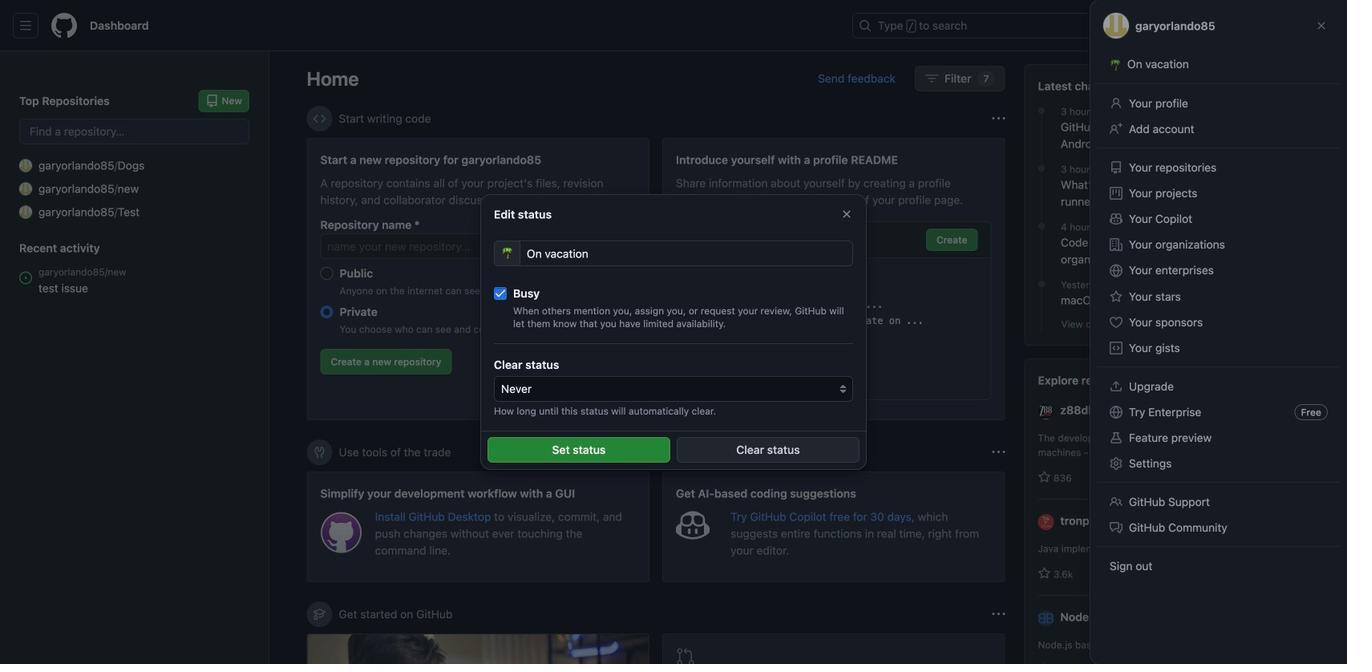 Task type: describe. For each thing, give the bounding box(es) containing it.
star image
[[1039, 567, 1051, 580]]

explore element
[[1025, 64, 1311, 664]]

explore repositories navigation
[[1025, 359, 1311, 664]]

3 dot fill image from the top
[[1036, 220, 1049, 233]]

1 dot fill image from the top
[[1036, 104, 1049, 117]]

star image
[[1039, 471, 1051, 484]]



Task type: vqa. For each thing, say whether or not it's contained in the screenshot.
a
no



Task type: locate. For each thing, give the bounding box(es) containing it.
plus image
[[1164, 19, 1177, 32]]

triangle down image
[[1183, 19, 1196, 32]]

account element
[[0, 51, 270, 664]]

1 vertical spatial dot fill image
[[1036, 162, 1049, 175]]

dot fill image
[[1036, 278, 1049, 290]]

2 dot fill image from the top
[[1036, 162, 1049, 175]]

2 vertical spatial dot fill image
[[1036, 220, 1049, 233]]

homepage image
[[51, 13, 77, 39]]

0 vertical spatial dot fill image
[[1036, 104, 1049, 117]]

dot fill image
[[1036, 104, 1049, 117], [1036, 162, 1049, 175], [1036, 220, 1049, 233]]

command palette image
[[1114, 19, 1127, 32]]



